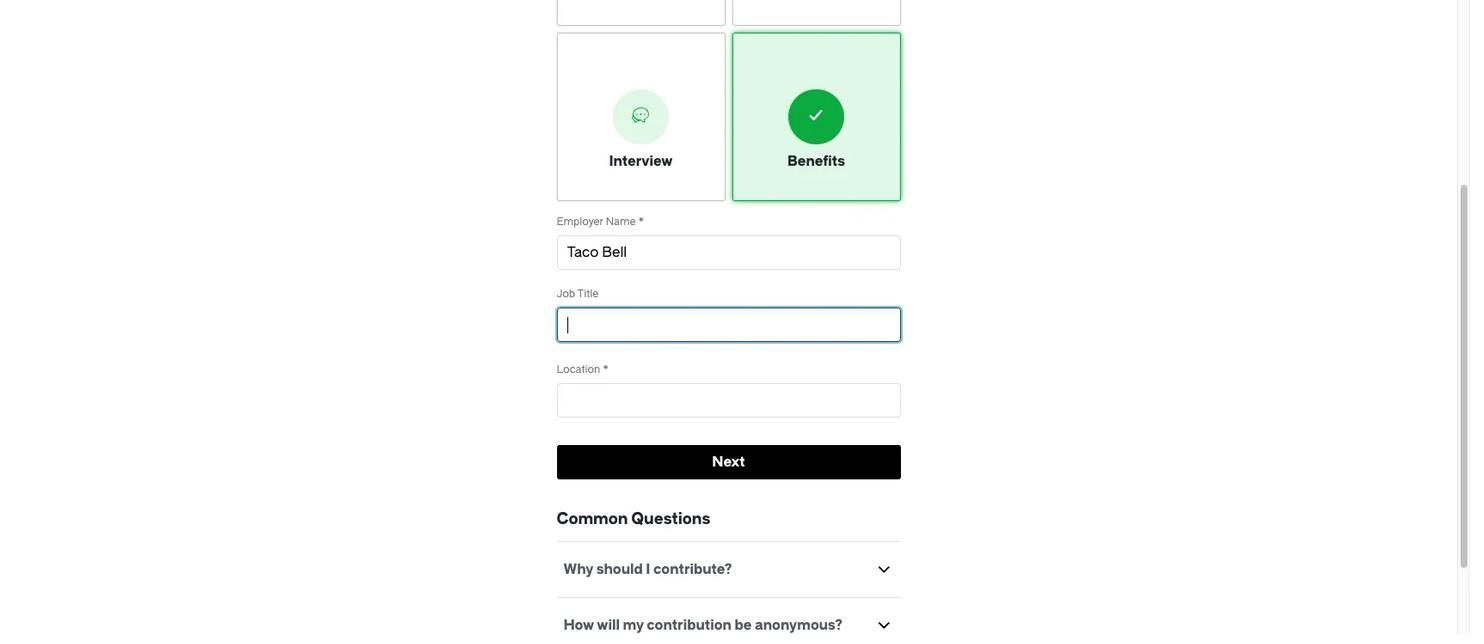 Task type: locate. For each thing, give the bounding box(es) containing it.
anonymous?
[[755, 617, 843, 634]]

* right name
[[639, 216, 644, 228]]

1 vertical spatial *
[[603, 364, 609, 376]]

will
[[597, 617, 620, 634]]

0 vertical spatial *
[[639, 216, 644, 228]]

my
[[623, 617, 644, 634]]

how will my contribution be anonymous? button
[[557, 599, 901, 635]]

location *
[[557, 364, 609, 376]]

why
[[564, 562, 594, 578]]

Employer Name * field
[[567, 243, 891, 263]]

* right 'location'
[[603, 364, 609, 376]]

none field job title
[[557, 308, 901, 349]]

0 horizontal spatial *
[[603, 364, 609, 376]]

benefits
[[788, 153, 845, 170]]

common questions
[[557, 510, 711, 529]]

*
[[639, 216, 644, 228], [603, 364, 609, 376]]

i
[[646, 562, 651, 578]]

contribute?
[[654, 562, 732, 578]]

None field
[[557, 236, 901, 277], [557, 308, 901, 349], [557, 384, 901, 425], [557, 384, 901, 425]]



Task type: vqa. For each thing, say whether or not it's contained in the screenshot.
offer within the I have received an internship offer for this coming summer, accepted it on Monday, from BNY Mellon. They have a drug test policy. Was curious as if anyone would know when I would have to take the test so I can plan accordingly.
no



Task type: describe. For each thing, give the bounding box(es) containing it.
employer name *
[[557, 216, 644, 228]]

interview
[[609, 153, 673, 170]]

name
[[606, 216, 636, 228]]

employer
[[557, 216, 604, 228]]

why should i contribute?
[[564, 562, 732, 578]]

how will my contribution be anonymous?
[[564, 617, 843, 634]]

benefits button
[[732, 33, 901, 201]]

contribution
[[647, 617, 732, 634]]

job
[[557, 288, 575, 300]]

why should i contribute? button
[[557, 543, 901, 598]]

questions
[[632, 510, 711, 529]]

job title
[[557, 288, 599, 300]]

none field employer name *
[[557, 236, 901, 277]]

title
[[578, 288, 599, 300]]

1 horizontal spatial *
[[639, 216, 644, 228]]

common
[[557, 510, 628, 529]]

next button
[[557, 445, 901, 480]]

should
[[597, 562, 643, 578]]

be
[[735, 617, 752, 634]]

interview button
[[557, 33, 725, 201]]

how
[[564, 617, 594, 634]]

next
[[712, 454, 745, 470]]

location
[[557, 364, 600, 376]]

Job Title field
[[567, 315, 891, 335]]



